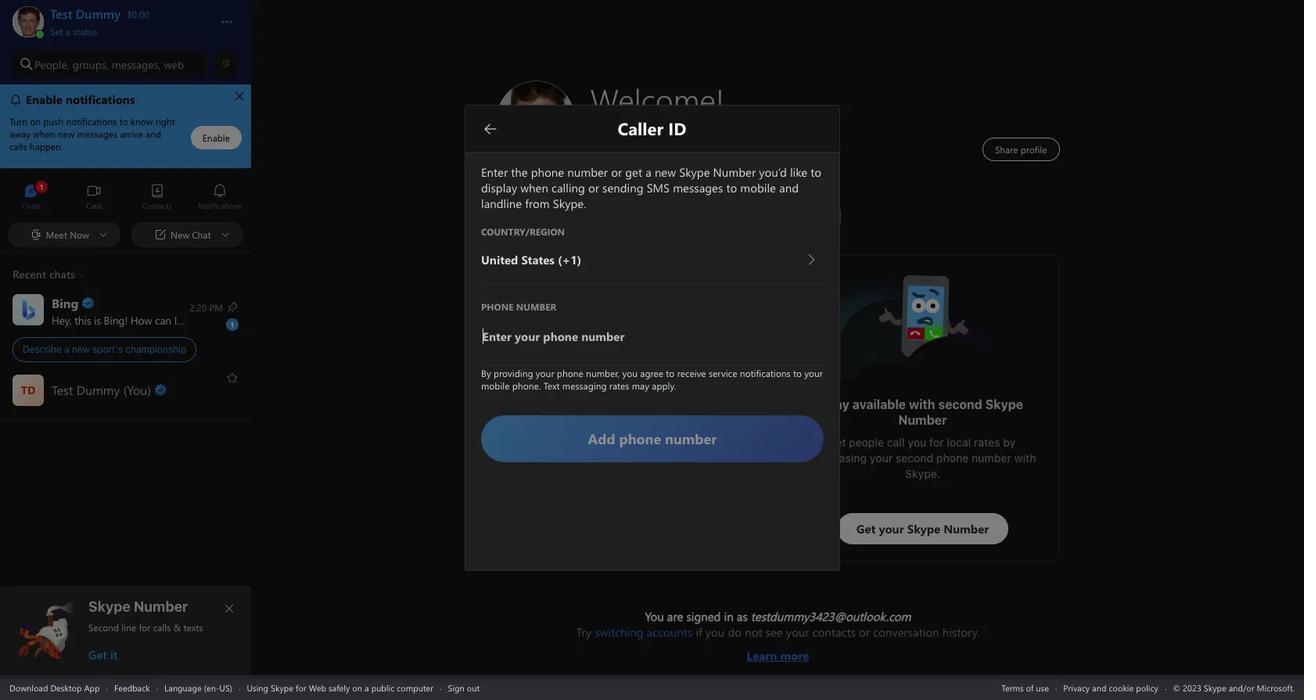 Task type: locate. For each thing, give the bounding box(es) containing it.
if right are
[[696, 625, 703, 640]]

web
[[164, 57, 184, 72]]

1 vertical spatial for
[[139, 621, 151, 634]]

mansurfer
[[587, 279, 643, 296]]

0 horizontal spatial your
[[786, 625, 810, 640]]

no
[[610, 444, 625, 457]]

a for describe
[[64, 344, 69, 355]]

second line for calls & texts
[[88, 621, 203, 634]]

use
[[1037, 682, 1050, 694]]

your inside try switching accounts if you do not see your contacts or conversation history. learn more
[[786, 625, 810, 640]]

0 horizontal spatial skype
[[88, 599, 131, 615]]

even
[[678, 428, 703, 441]]

or
[[674, 444, 685, 457], [859, 625, 870, 640]]

or right ups
[[674, 444, 685, 457]]

1 horizontal spatial you
[[706, 625, 725, 640]]

as
[[737, 609, 748, 625]]

feedback
[[114, 682, 150, 694]]

1 horizontal spatial skype.
[[905, 467, 941, 481]]

sign out
[[448, 682, 480, 694]]

you right the call
[[908, 436, 927, 449]]

0 horizontal spatial you
[[203, 313, 221, 328]]

for inside the skype number element
[[139, 621, 151, 634]]

0 vertical spatial you
[[203, 313, 221, 328]]

more
[[781, 648, 810, 664]]

can
[[155, 313, 171, 328]]

1 vertical spatial on
[[352, 682, 362, 694]]

0 horizontal spatial if
[[696, 625, 703, 640]]

it
[[110, 647, 118, 663]]

for left "web"
[[296, 682, 307, 694]]

2 horizontal spatial for
[[930, 436, 944, 449]]

policy
[[1137, 682, 1159, 694]]

if
[[705, 428, 712, 441], [696, 625, 703, 640]]

signed
[[687, 609, 721, 625]]

0 vertical spatial skype.
[[572, 444, 608, 457]]

app
[[84, 682, 100, 694]]

if up downloads at right
[[705, 428, 712, 441]]

stay available with second skype number
[[823, 398, 1027, 427]]

with up no
[[613, 428, 635, 441]]

with up ups
[[643, 405, 669, 420]]

skype.
[[572, 444, 608, 457], [905, 467, 941, 481]]

1 vertical spatial skype
[[88, 599, 131, 615]]

language (en-us)
[[164, 682, 233, 694]]

set a status
[[50, 25, 98, 38]]

people, groups, messages, web
[[34, 57, 184, 72]]

2 horizontal spatial you
[[908, 436, 927, 449]]

skype up by
[[986, 398, 1024, 412]]

desktop
[[50, 682, 82, 694]]

1 vertical spatial your
[[786, 625, 810, 640]]

0 horizontal spatial second
[[896, 452, 934, 465]]

number up calls
[[134, 599, 188, 615]]

they
[[715, 428, 738, 441]]

skype up second
[[88, 599, 131, 615]]

skype. down invite
[[572, 444, 608, 457]]

with right available
[[909, 398, 936, 412]]

(en-
[[204, 682, 219, 694]]

conversation
[[874, 625, 940, 640]]

0 vertical spatial number
[[899, 413, 948, 427]]

with
[[909, 398, 936, 412], [643, 405, 669, 420], [613, 428, 635, 441], [1015, 452, 1037, 465]]

whosthis
[[876, 272, 925, 288]]

on right safely
[[352, 682, 362, 694]]

1 horizontal spatial if
[[705, 428, 712, 441]]

2 vertical spatial you
[[706, 625, 725, 640]]

call
[[887, 436, 905, 449]]

and
[[1093, 682, 1107, 694]]

download desktop app
[[9, 682, 100, 694]]

skype. down phone at the bottom right of the page
[[905, 467, 941, 481]]

skype number element
[[13, 599, 239, 663]]

number
[[899, 413, 948, 427], [134, 599, 188, 615]]

purchasing
[[810, 452, 867, 465]]

for
[[930, 436, 944, 449], [139, 621, 151, 634], [296, 682, 307, 694]]

phone
[[937, 452, 969, 465]]

if inside try switching accounts if you do not see your contacts or conversation history. learn more
[[696, 625, 703, 640]]

1 vertical spatial second
[[896, 452, 934, 465]]

0 vertical spatial for
[[930, 436, 944, 449]]

0 horizontal spatial or
[[674, 444, 685, 457]]

0 horizontal spatial number
[[134, 599, 188, 615]]

1 horizontal spatial on
[[556, 444, 569, 457]]

or right contacts
[[859, 625, 870, 640]]

number up the call
[[899, 413, 948, 427]]

anyone up even
[[672, 405, 716, 420]]

download
[[9, 682, 48, 694]]

you inside the let people call you for local rates by purchasing your second phone number with skype.
[[908, 436, 927, 449]]

skype right using
[[271, 682, 293, 694]]

with down by
[[1015, 452, 1037, 465]]

are
[[668, 609, 684, 625]]

1 vertical spatial a
[[64, 344, 69, 355]]

1 horizontal spatial your
[[870, 452, 893, 465]]

ups
[[652, 444, 671, 457]]

1 horizontal spatial second
[[939, 398, 983, 412]]

1 horizontal spatial or
[[859, 625, 870, 640]]

0 vertical spatial skype
[[986, 398, 1024, 412]]

or inside try switching accounts if you do not see your contacts or conversation history. learn more
[[859, 625, 870, 640]]

you left do
[[706, 625, 725, 640]]

a left the public
[[365, 682, 369, 694]]

1 vertical spatial or
[[859, 625, 870, 640]]

0 vertical spatial a
[[66, 25, 71, 38]]

tab list
[[0, 177, 251, 220]]

available
[[853, 398, 906, 412]]

you right help
[[203, 313, 221, 328]]

1 vertical spatial anyone
[[638, 428, 675, 441]]

second
[[939, 398, 983, 412], [896, 452, 934, 465]]

describe
[[23, 344, 62, 355]]

feedback link
[[114, 682, 150, 694]]

0 horizontal spatial skype.
[[572, 444, 608, 457]]

bing
[[104, 313, 125, 328]]

learn
[[747, 648, 778, 664]]

set a status button
[[50, 22, 205, 38]]

contacts
[[813, 625, 856, 640]]

safely
[[329, 682, 350, 694]]

groups,
[[73, 57, 109, 72]]

in
[[724, 609, 734, 625]]

for right line
[[139, 621, 151, 634]]

terms
[[1002, 682, 1024, 694]]

anyone up ups
[[638, 428, 675, 441]]

0 vertical spatial or
[[674, 444, 685, 457]]

new
[[72, 344, 90, 355]]

required.
[[610, 459, 657, 473]]

for left local
[[930, 436, 944, 449]]

sport's
[[92, 344, 123, 355]]

0 vertical spatial second
[[939, 398, 983, 412]]

1 vertical spatial if
[[696, 625, 703, 640]]

you inside try switching accounts if you do not see your contacts or conversation history. learn more
[[706, 625, 725, 640]]

2 vertical spatial skype
[[271, 682, 293, 694]]

status
[[73, 25, 98, 38]]

your
[[870, 452, 893, 465], [786, 625, 810, 640]]

second down the call
[[896, 452, 934, 465]]

your down the call
[[870, 452, 893, 465]]

people,
[[34, 57, 70, 72]]

not
[[745, 625, 763, 640]]

your right see on the right bottom
[[786, 625, 810, 640]]

a left 'new'
[[64, 344, 69, 355]]

1 vertical spatial you
[[908, 436, 927, 449]]

0 vertical spatial if
[[705, 428, 712, 441]]

1 vertical spatial skype.
[[905, 467, 941, 481]]

skype
[[986, 398, 1024, 412], [88, 599, 131, 615], [271, 682, 293, 694]]

is
[[94, 313, 101, 328]]

number inside stay available with second skype number
[[899, 413, 948, 427]]

privacy and cookie policy link
[[1064, 682, 1159, 694]]

on
[[556, 444, 569, 457], [352, 682, 362, 694]]

second up local
[[939, 398, 983, 412]]

0 vertical spatial on
[[556, 444, 569, 457]]

try
[[577, 625, 592, 640]]

describe a new sport's championship
[[23, 344, 186, 355]]

the
[[562, 428, 579, 441]]

a right set
[[66, 25, 71, 38]]

0 horizontal spatial on
[[352, 682, 362, 694]]

2 vertical spatial for
[[296, 682, 307, 694]]

history.
[[943, 625, 980, 640]]

0 vertical spatial your
[[870, 452, 893, 465]]

let people call you for local rates by purchasing your second phone number with skype.
[[810, 436, 1040, 481]]

1 horizontal spatial skype
[[271, 682, 293, 694]]

a inside button
[[66, 25, 71, 38]]

terms of use
[[1002, 682, 1050, 694]]

0 horizontal spatial for
[[139, 621, 151, 634]]

number
[[972, 452, 1012, 465]]

2 horizontal spatial skype
[[986, 398, 1024, 412]]

on down the
[[556, 444, 569, 457]]

1 horizontal spatial number
[[899, 413, 948, 427]]

1 horizontal spatial for
[[296, 682, 307, 694]]



Task type: vqa. For each thing, say whether or not it's contained in the screenshot.
Skype. to the top
yes



Task type: describe. For each thing, give the bounding box(es) containing it.
2 vertical spatial a
[[365, 682, 369, 694]]

0 vertical spatial anyone
[[672, 405, 716, 420]]

&
[[173, 621, 181, 634]]

easy meetings with anyone
[[551, 405, 716, 420]]

language (en-us) link
[[164, 682, 233, 694]]

see
[[766, 625, 783, 640]]

download desktop app link
[[9, 682, 100, 694]]

hey, this is bing ! how can i help you today?
[[52, 313, 257, 328]]

local
[[947, 436, 972, 449]]

skype. inside the let people call you for local rates by purchasing your second phone number with skype.
[[905, 467, 941, 481]]

terms of use link
[[1002, 682, 1050, 694]]

let
[[830, 436, 846, 449]]

second inside stay available with second skype number
[[939, 398, 983, 412]]

public
[[372, 682, 395, 694]]

skype. inside share the invite with anyone even if they aren't on skype. no sign ups or downloads required.
[[572, 444, 608, 457]]

second inside the let people call you for local rates by purchasing your second phone number with skype.
[[896, 452, 934, 465]]

hey,
[[52, 313, 72, 328]]

share the invite with anyone even if they aren't on skype. no sign ups or downloads required.
[[523, 428, 747, 473]]

second
[[88, 621, 119, 634]]

with inside share the invite with anyone even if they aren't on skype. no sign ups or downloads required.
[[613, 428, 635, 441]]

out
[[467, 682, 480, 694]]

us)
[[219, 682, 233, 694]]

line
[[122, 621, 136, 634]]

you
[[645, 609, 664, 625]]

try switching accounts if you do not see your contacts or conversation history. learn more
[[577, 625, 980, 664]]

this
[[75, 313, 91, 328]]

invite
[[582, 428, 610, 441]]

people, groups, messages, web button
[[13, 50, 207, 78]]

how
[[131, 313, 152, 328]]

for for using skype for web safely on a public computer
[[296, 682, 307, 694]]

privacy and cookie policy
[[1064, 682, 1159, 694]]

today?
[[223, 313, 254, 328]]

language
[[164, 682, 202, 694]]

get
[[88, 647, 107, 663]]

1 vertical spatial number
[[134, 599, 188, 615]]

downloads
[[688, 444, 744, 457]]

switching
[[595, 625, 644, 640]]

skype number
[[88, 599, 188, 615]]

Enter your phone number telephone field
[[481, 313, 824, 360]]

on inside share the invite with anyone even if they aren't on skype. no sign ups or downloads required.
[[556, 444, 569, 457]]

messages,
[[112, 57, 161, 72]]

by
[[1004, 436, 1016, 449]]

share
[[529, 428, 559, 441]]

using
[[247, 682, 269, 694]]

calls
[[153, 621, 171, 634]]

i
[[174, 313, 177, 328]]

with inside stay available with second skype number
[[909, 398, 936, 412]]

or inside share the invite with anyone even if they aren't on skype. no sign ups or downloads required.
[[674, 444, 685, 457]]

skype inside stay available with second skype number
[[986, 398, 1024, 412]]

set
[[50, 25, 63, 38]]

easy
[[551, 405, 580, 420]]

help
[[180, 313, 200, 328]]

web
[[309, 682, 326, 694]]

for inside the let people call you for local rates by purchasing your second phone number with skype.
[[930, 436, 944, 449]]

texts
[[184, 621, 203, 634]]

anyone inside share the invite with anyone even if they aren't on skype. no sign ups or downloads required.
[[638, 428, 675, 441]]

sign
[[628, 444, 650, 457]]

with inside the let people call you for local rates by purchasing your second phone number with skype.
[[1015, 452, 1037, 465]]

your inside the let people call you for local rates by purchasing your second phone number with skype.
[[870, 452, 893, 465]]

meetings
[[583, 405, 640, 420]]

stay
[[823, 398, 850, 412]]

do
[[728, 625, 742, 640]]

people
[[849, 436, 885, 449]]

accounts
[[647, 625, 693, 640]]

you are signed in as
[[645, 609, 751, 625]]

computer
[[397, 682, 434, 694]]

for for second line for calls & texts
[[139, 621, 151, 634]]

championship
[[126, 344, 186, 355]]

if inside share the invite with anyone even if they aren't on skype. no sign ups or downloads required.
[[705, 428, 712, 441]]

of
[[1027, 682, 1034, 694]]

switching accounts link
[[595, 625, 693, 640]]

using skype for web safely on a public computer
[[247, 682, 434, 694]]

using skype for web safely on a public computer link
[[247, 682, 434, 694]]

a for set
[[66, 25, 71, 38]]

aren't
[[523, 444, 553, 457]]

sign out link
[[448, 682, 480, 694]]

learn more link
[[577, 640, 980, 664]]

get it
[[88, 647, 118, 663]]

!
[[125, 313, 128, 328]]



